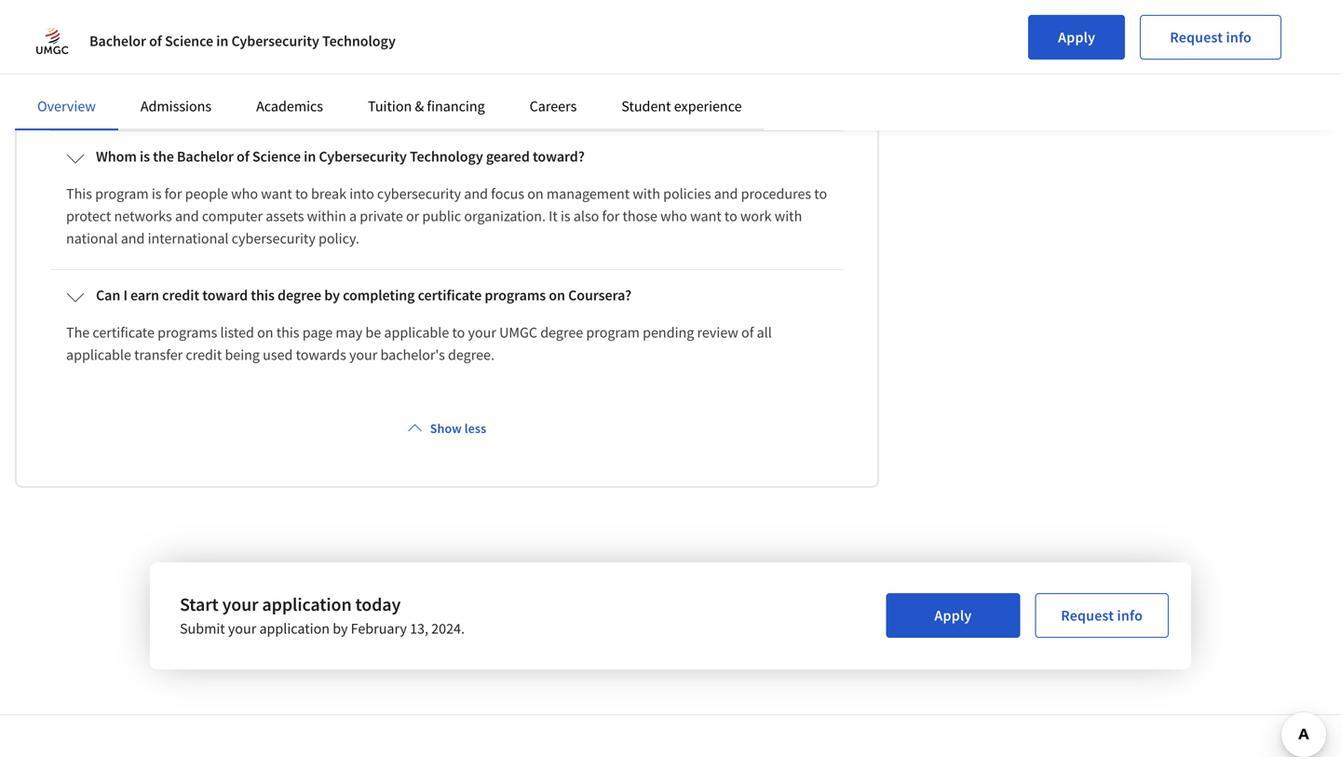 Task type: vqa. For each thing, say whether or not it's contained in the screenshot.
Development,
no



Task type: locate. For each thing, give the bounding box(es) containing it.
want left break
[[261, 184, 292, 203]]

into
[[349, 184, 374, 203]]

apply for bachelor of science in cybersecurity technology
[[1058, 28, 1095, 47]]

your left skills at the left of page
[[286, 23, 315, 42]]

1 horizontal spatial with
[[775, 207, 802, 225]]

certificate
[[418, 286, 482, 304], [93, 323, 155, 342]]

1 vertical spatial apply
[[935, 606, 972, 625]]

technology
[[322, 32, 396, 50], [410, 147, 483, 166]]

as right intrusions at right
[[787, 46, 801, 64]]

on left 'coursera?'
[[549, 286, 565, 304]]

this inside the 'the certificate programs listed on this page may be applicable to your umgc degree program pending review of all applicable transfer credit being used towards your bachelor's degree.'
[[276, 323, 299, 342]]

networks right keep
[[468, 46, 525, 64]]

with down procedures
[[775, 207, 802, 225]]

on up 'organization.'
[[527, 184, 544, 203]]

1 horizontal spatial assets
[[619, 46, 657, 64]]

with up "those"
[[633, 184, 660, 203]]

credit inside the 'the certificate programs listed on this page may be applicable to your umgc degree program pending review of all applicable transfer credit being used towards your bachelor's degree.'
[[186, 345, 222, 364]]

this right toward
[[251, 286, 275, 304]]

1 horizontal spatial apply button
[[1028, 15, 1125, 60]]

as right the well
[[95, 68, 108, 87]]

0 vertical spatial programs
[[485, 286, 546, 304]]

0 vertical spatial this
[[251, 286, 275, 304]]

policies down the student experience
[[663, 184, 711, 203]]

programs up transfer
[[158, 323, 217, 342]]

2 vertical spatial by
[[333, 619, 348, 638]]

1 vertical spatial the
[[66, 323, 90, 342]]

include
[[391, 68, 437, 87]]

1 vertical spatial credit
[[186, 345, 222, 364]]

by down the "from"
[[689, 68, 704, 87]]

1 vertical spatial the
[[153, 147, 174, 166]]

1 vertical spatial request info
[[1061, 606, 1143, 625]]

program
[[95, 23, 149, 42], [748, 23, 802, 42], [95, 184, 149, 203], [586, 323, 640, 342]]

list containing this program will help you develop your skills and competencies in cybersecurity technology. the focus of the program is on policies, procedures, and management approaches that keep networks and computer assets safe from intrusions as well as public policy relating to cybersecurity. these include both national and international policies by governments and organizations.
[[47, 0, 848, 389]]

networks
[[468, 46, 525, 64], [114, 207, 172, 225]]

in right help
[[216, 32, 228, 50]]

admissions
[[140, 97, 212, 115]]

the
[[646, 23, 670, 42], [66, 323, 90, 342]]

for
[[165, 184, 182, 203], [602, 207, 620, 225]]

assets left within
[[266, 207, 304, 225]]

this program will help you develop your skills and competencies in cybersecurity technology. the focus of the program is on policies, procedures, and management approaches that keep networks and computer assets safe from intrusions as well as public policy relating to cybersecurity. these include both national and international policies by governments and organizations.
[[66, 23, 816, 109]]

bachelor up people
[[177, 147, 234, 166]]

0 horizontal spatial apply
[[935, 606, 972, 625]]

focus up the "from"
[[673, 23, 706, 42]]

your right start
[[222, 593, 258, 616]]

1 vertical spatial with
[[775, 207, 802, 225]]

degree.
[[448, 345, 495, 364]]

who right "those"
[[660, 207, 687, 225]]

apply button for bachelor of science in cybersecurity technology
[[1028, 15, 1125, 60]]

science down 'academics' link
[[252, 147, 301, 166]]

degree right umgc
[[540, 323, 583, 342]]

0 vertical spatial apply
[[1058, 28, 1095, 47]]

in up both
[[468, 23, 480, 42]]

degree
[[278, 286, 321, 304], [540, 323, 583, 342]]

list
[[47, 0, 848, 389]]

this up protect
[[66, 184, 92, 203]]

umgc
[[499, 323, 537, 342]]

application
[[262, 593, 352, 616], [259, 619, 330, 638]]

relating
[[194, 68, 242, 87]]

0 horizontal spatial in
[[216, 32, 228, 50]]

1 this from the top
[[66, 23, 92, 42]]

computer inside this program is for people who want to break into cybersecurity and focus on management with policies and procedures to protect networks and computer assets within a private or public organization. it is also for those who want to work with national and international cybersecurity policy.
[[202, 207, 263, 225]]

1 vertical spatial management
[[547, 184, 630, 203]]

to inside the 'the certificate programs listed on this page may be applicable to your umgc degree program pending review of all applicable transfer credit being used towards your bachelor's degree.'
[[452, 323, 465, 342]]

management
[[244, 46, 327, 64], [547, 184, 630, 203]]

cybersecurity up careers link on the left top of the page
[[483, 23, 567, 42]]

the inside the 'the certificate programs listed on this page may be applicable to your umgc degree program pending review of all applicable transfer credit being used towards your bachelor's degree.'
[[66, 323, 90, 342]]

in up break
[[304, 147, 316, 166]]

request info button
[[1140, 15, 1282, 60], [1035, 593, 1169, 638]]

1 vertical spatial policies
[[663, 184, 711, 203]]

you
[[207, 23, 230, 42]]

assets left safe
[[619, 46, 657, 64]]

1 horizontal spatial national
[[472, 68, 524, 87]]

0 vertical spatial international
[[554, 68, 635, 87]]

1 horizontal spatial technology
[[410, 147, 483, 166]]

computer down technology.
[[555, 46, 616, 64]]

request info for bachelor of science in cybersecurity technology
[[1170, 28, 1252, 47]]

who right people
[[231, 184, 258, 203]]

0 horizontal spatial management
[[244, 46, 327, 64]]

of
[[709, 23, 722, 42], [149, 32, 162, 50], [237, 147, 249, 166], [741, 323, 754, 342]]

work
[[740, 207, 772, 225]]

1 vertical spatial applicable
[[66, 345, 131, 364]]

0 horizontal spatial request info
[[1061, 606, 1143, 625]]

info for submit your application by february 13, 2024.
[[1117, 606, 1143, 625]]

1 horizontal spatial request
[[1170, 28, 1223, 47]]

program down 'coursera?'
[[586, 323, 640, 342]]

focus
[[673, 23, 706, 42], [491, 184, 524, 203]]

the
[[725, 23, 745, 42], [153, 147, 174, 166]]

programs up umgc
[[485, 286, 546, 304]]

on inside the 'the certificate programs listed on this page may be applicable to your umgc degree program pending review of all applicable transfer credit being used towards your bachelor's degree.'
[[257, 323, 273, 342]]

certificate down i
[[93, 323, 155, 342]]

february
[[351, 619, 407, 638]]

national
[[472, 68, 524, 87], [66, 229, 118, 248]]

management inside this program will help you develop your skills and competencies in cybersecurity technology. the focus of the program is on policies, procedures, and management approaches that keep networks and computer assets safe from intrusions as well as public policy relating to cybersecurity. these include both national and international policies by governments and organizations.
[[244, 46, 327, 64]]

0 horizontal spatial computer
[[202, 207, 263, 225]]

0 horizontal spatial focus
[[491, 184, 524, 203]]

1 horizontal spatial bachelor
[[177, 147, 234, 166]]

1 horizontal spatial this
[[276, 323, 299, 342]]

1 horizontal spatial in
[[304, 147, 316, 166]]

international inside this program is for people who want to break into cybersecurity and focus on management with policies and procedures to protect networks and computer assets within a private or public organization. it is also for those who want to work with national and international cybersecurity policy.
[[148, 229, 229, 248]]

to right relating
[[245, 68, 258, 87]]

of left 'all' on the right top
[[741, 323, 754, 342]]

0 vertical spatial request
[[1170, 28, 1223, 47]]

0 vertical spatial science
[[165, 32, 213, 50]]

both
[[440, 68, 469, 87]]

management up the cybersecurity.
[[244, 46, 327, 64]]

this inside 'dropdown button'
[[251, 286, 275, 304]]

0 horizontal spatial international
[[148, 229, 229, 248]]

bachelor left will at the top left of page
[[89, 32, 146, 50]]

2 vertical spatial cybersecurity
[[232, 229, 316, 248]]

of down relating
[[237, 147, 249, 166]]

of up the "from"
[[709, 23, 722, 42]]

0 vertical spatial application
[[262, 593, 352, 616]]

programs
[[485, 286, 546, 304], [158, 323, 217, 342]]

apply button
[[1028, 15, 1125, 60], [886, 593, 1020, 638]]

management up also at the top of page
[[547, 184, 630, 203]]

1 horizontal spatial apply
[[1058, 28, 1095, 47]]

0 horizontal spatial with
[[633, 184, 660, 203]]

public down 'policies,' at the top of page
[[111, 68, 150, 87]]

technology up the these
[[322, 32, 396, 50]]

technology down financing
[[410, 147, 483, 166]]

0 vertical spatial cybersecurity
[[231, 32, 319, 50]]

national down protect
[[66, 229, 118, 248]]

applicable
[[384, 323, 449, 342], [66, 345, 131, 364]]

computer down people
[[202, 207, 263, 225]]

show less button
[[400, 412, 494, 445]]

the inside this program will help you develop your skills and competencies in cybersecurity technology. the focus of the program is on policies, procedures, and management approaches that keep networks and computer assets safe from intrusions as well as public policy relating to cybersecurity. these include both national and international policies by governments and organizations.
[[725, 23, 745, 42]]

can
[[96, 286, 120, 304]]

0 vertical spatial request info
[[1170, 28, 1252, 47]]

1 vertical spatial focus
[[491, 184, 524, 203]]

this for this program is for people who want to break into cybersecurity and focus on management with policies and procedures to protect networks and computer assets within a private or public organization. it is also for those who want to work with national and international cybersecurity policy.
[[66, 184, 92, 203]]

by inside 'dropdown button'
[[324, 286, 340, 304]]

whom is the bachelor of science in cybersecurity technology geared toward? button
[[51, 132, 843, 182]]

application left february
[[259, 619, 330, 638]]

public inside this program will help you develop your skills and competencies in cybersecurity technology. the focus of the program is on policies, procedures, and management approaches that keep networks and computer assets safe from intrusions as well as public policy relating to cybersecurity. these include both national and international policies by governments and organizations.
[[111, 68, 150, 87]]

as
[[787, 46, 801, 64], [95, 68, 108, 87]]

0 horizontal spatial applicable
[[66, 345, 131, 364]]

0 vertical spatial this
[[66, 23, 92, 42]]

want
[[261, 184, 292, 203], [690, 207, 722, 225]]

want left work
[[690, 207, 722, 225]]

0 vertical spatial as
[[787, 46, 801, 64]]

cybersecurity up the cybersecurity.
[[231, 32, 319, 50]]

1 horizontal spatial science
[[252, 147, 301, 166]]

0 horizontal spatial apply button
[[886, 593, 1020, 638]]

1 vertical spatial science
[[252, 147, 301, 166]]

0 vertical spatial apply button
[[1028, 15, 1125, 60]]

cybersecurity inside this program will help you develop your skills and competencies in cybersecurity technology. the focus of the program is on policies, procedures, and management approaches that keep networks and computer assets safe from intrusions as well as public policy relating to cybersecurity. these include both national and international policies by governments and organizations.
[[483, 23, 567, 42]]

the up intrusions at right
[[725, 23, 745, 42]]

0 vertical spatial the
[[725, 23, 745, 42]]

by up page
[[324, 286, 340, 304]]

1 vertical spatial international
[[148, 229, 229, 248]]

0 horizontal spatial the
[[66, 323, 90, 342]]

apply
[[1058, 28, 1095, 47], [935, 606, 972, 625]]

1 vertical spatial apply button
[[886, 593, 1020, 638]]

on inside 'dropdown button'
[[549, 286, 565, 304]]

1 vertical spatial national
[[66, 229, 118, 248]]

0 horizontal spatial this
[[251, 286, 275, 304]]

0 vertical spatial bachelor
[[89, 32, 146, 50]]

who
[[231, 184, 258, 203], [660, 207, 687, 225]]

public
[[111, 68, 150, 87], [422, 207, 461, 225]]

0 horizontal spatial the
[[153, 147, 174, 166]]

bachelor
[[89, 32, 146, 50], [177, 147, 234, 166]]

1 horizontal spatial networks
[[468, 46, 525, 64]]

0 vertical spatial assets
[[619, 46, 657, 64]]

0 vertical spatial policies
[[638, 68, 686, 87]]

0 vertical spatial the
[[646, 23, 670, 42]]

1 vertical spatial request
[[1061, 606, 1114, 625]]

intrusions
[[721, 46, 784, 64]]

0 horizontal spatial certificate
[[93, 323, 155, 342]]

applicable left transfer
[[66, 345, 131, 364]]

1 vertical spatial public
[[422, 207, 461, 225]]

1 vertical spatial assets
[[266, 207, 304, 225]]

credit left "being"
[[186, 345, 222, 364]]

1 vertical spatial certificate
[[93, 323, 155, 342]]

1 horizontal spatial request info
[[1170, 28, 1252, 47]]

this inside this program is for people who want to break into cybersecurity and focus on management with policies and procedures to protect networks and computer assets within a private or public organization. it is also for those who want to work with national and international cybersecurity policy.
[[66, 184, 92, 203]]

0 vertical spatial public
[[111, 68, 150, 87]]

0 vertical spatial focus
[[673, 23, 706, 42]]

policies down safe
[[638, 68, 686, 87]]

request info for submit your application by february 13, 2024.
[[1061, 606, 1143, 625]]

cybersecurity down within
[[232, 229, 316, 248]]

1 horizontal spatial programs
[[485, 286, 546, 304]]

1 vertical spatial by
[[324, 286, 340, 304]]

0 horizontal spatial for
[[165, 184, 182, 203]]

1 horizontal spatial the
[[646, 23, 670, 42]]

2 this from the top
[[66, 184, 92, 203]]

listed
[[220, 323, 254, 342]]

0 vertical spatial management
[[244, 46, 327, 64]]

tuition
[[368, 97, 412, 115]]

0 horizontal spatial degree
[[278, 286, 321, 304]]

science up policy
[[165, 32, 213, 50]]

break
[[311, 184, 346, 203]]

0 vertical spatial who
[[231, 184, 258, 203]]

2 horizontal spatial in
[[468, 23, 480, 42]]

applicable up "bachelor's"
[[384, 323, 449, 342]]

university of maryland global campus logo image
[[30, 19, 75, 63]]

2 horizontal spatial cybersecurity
[[483, 23, 567, 42]]

cybersecurity up into
[[319, 147, 407, 166]]

this up 'policies,' at the top of page
[[66, 23, 92, 42]]

0 horizontal spatial networks
[[114, 207, 172, 225]]

this inside this program will help you develop your skills and competencies in cybersecurity technology. the focus of the program is on policies, procedures, and management approaches that keep networks and computer assets safe from intrusions as well as public policy relating to cybersecurity. these include both national and international policies by governments and organizations.
[[66, 23, 92, 42]]

to left break
[[295, 184, 308, 203]]

on up the well
[[66, 46, 82, 64]]

procedures,
[[140, 46, 214, 64]]

careers
[[530, 97, 577, 115]]

to up degree.
[[452, 323, 465, 342]]

1 horizontal spatial focus
[[673, 23, 706, 42]]

focus up 'organization.'
[[491, 184, 524, 203]]

1 vertical spatial info
[[1117, 606, 1143, 625]]

in
[[468, 23, 480, 42], [216, 32, 228, 50], [304, 147, 316, 166]]

1 horizontal spatial public
[[422, 207, 461, 225]]

cybersecurity up or
[[377, 184, 461, 203]]

to
[[245, 68, 258, 87], [295, 184, 308, 203], [814, 184, 827, 203], [725, 207, 737, 225], [452, 323, 465, 342]]

program inside the 'the certificate programs listed on this page may be applicable to your umgc degree program pending review of all applicable transfer credit being used towards your bachelor's degree.'
[[586, 323, 640, 342]]

degree up page
[[278, 286, 321, 304]]

cybersecurity inside dropdown button
[[319, 147, 407, 166]]

public inside this program is for people who want to break into cybersecurity and focus on management with policies and procedures to protect networks and computer assets within a private or public organization. it is also for those who want to work with national and international cybersecurity policy.
[[422, 207, 461, 225]]

1 horizontal spatial the
[[725, 23, 745, 42]]

in inside dropdown button
[[304, 147, 316, 166]]

1 vertical spatial technology
[[410, 147, 483, 166]]

by left february
[[333, 619, 348, 638]]

the right "whom"
[[153, 147, 174, 166]]

management inside this program is for people who want to break into cybersecurity and focus on management with policies and procedures to protect networks and computer assets within a private or public organization. it is also for those who want to work with national and international cybersecurity policy.
[[547, 184, 630, 203]]

show less
[[430, 420, 486, 437]]

for left people
[[165, 184, 182, 203]]

international down people
[[148, 229, 229, 248]]

and
[[352, 23, 376, 42], [217, 46, 241, 64], [528, 46, 552, 64], [527, 68, 551, 87], [792, 68, 816, 87], [464, 184, 488, 203], [714, 184, 738, 203], [175, 207, 199, 225], [121, 229, 145, 248]]

on up used
[[257, 323, 273, 342]]

this up used
[[276, 323, 299, 342]]

1 vertical spatial degree
[[540, 323, 583, 342]]

info
[[1226, 28, 1252, 47], [1117, 606, 1143, 625]]

0 horizontal spatial want
[[261, 184, 292, 203]]

degree inside the 'the certificate programs listed on this page may be applicable to your umgc degree program pending review of all applicable transfer credit being used towards your bachelor's degree.'
[[540, 323, 583, 342]]

1 vertical spatial programs
[[158, 323, 217, 342]]

2024.
[[431, 619, 465, 638]]

0 vertical spatial info
[[1226, 28, 1252, 47]]

tuition & financing link
[[368, 97, 485, 115]]

0 horizontal spatial science
[[165, 32, 213, 50]]

networks right protect
[[114, 207, 172, 225]]

request
[[1170, 28, 1223, 47], [1061, 606, 1114, 625]]

pending
[[643, 323, 694, 342]]

public right or
[[422, 207, 461, 225]]

program down "whom"
[[95, 184, 149, 203]]

national right both
[[472, 68, 524, 87]]

to left work
[[725, 207, 737, 225]]

to right procedures
[[814, 184, 827, 203]]

assets
[[619, 46, 657, 64], [266, 207, 304, 225]]

programs inside the 'the certificate programs listed on this page may be applicable to your umgc degree program pending review of all applicable transfer credit being used towards your bachelor's degree.'
[[158, 323, 217, 342]]

by inside the "start your application today submit your application by february 13, 2024."
[[333, 619, 348, 638]]

this for on
[[276, 323, 299, 342]]

computer
[[555, 46, 616, 64], [202, 207, 263, 225]]

on
[[66, 46, 82, 64], [527, 184, 544, 203], [549, 286, 565, 304], [257, 323, 273, 342]]

program inside this program is for people who want to break into cybersecurity and focus on management with policies and procedures to protect networks and computer assets within a private or public organization. it is also for those who want to work with national and international cybersecurity policy.
[[95, 184, 149, 203]]

being
[[225, 345, 260, 364]]

assets inside this program is for people who want to break into cybersecurity and focus on management with policies and procedures to protect networks and computer assets within a private or public organization. it is also for those who want to work with national and international cybersecurity policy.
[[266, 207, 304, 225]]

1 vertical spatial want
[[690, 207, 722, 225]]

0 horizontal spatial info
[[1117, 606, 1143, 625]]

1 horizontal spatial for
[[602, 207, 620, 225]]

for right also at the top of page
[[602, 207, 620, 225]]

request for submit your application by february 13, 2024.
[[1061, 606, 1114, 625]]

international
[[554, 68, 635, 87], [148, 229, 229, 248]]

international down technology.
[[554, 68, 635, 87]]

0 vertical spatial for
[[165, 184, 182, 203]]

academics
[[256, 97, 323, 115]]

by
[[689, 68, 704, 87], [324, 286, 340, 304], [333, 619, 348, 638]]

your
[[286, 23, 315, 42], [468, 323, 496, 342], [349, 345, 377, 364], [222, 593, 258, 616], [228, 619, 256, 638]]

by inside this program will help you develop your skills and competencies in cybersecurity technology. the focus of the program is on policies, procedures, and management approaches that keep networks and computer assets safe from intrusions as well as public policy relating to cybersecurity. these include both national and international policies by governments and organizations.
[[689, 68, 704, 87]]

this for toward
[[251, 286, 275, 304]]

certificate up the 'the certificate programs listed on this page may be applicable to your umgc degree program pending review of all applicable transfer credit being used towards your bachelor's degree.'
[[418, 286, 482, 304]]

credit right the earn
[[162, 286, 199, 304]]

1 vertical spatial who
[[660, 207, 687, 225]]

1 vertical spatial this
[[276, 323, 299, 342]]

application left today
[[262, 593, 352, 616]]

1 horizontal spatial management
[[547, 184, 630, 203]]

0 horizontal spatial assets
[[266, 207, 304, 225]]

0 horizontal spatial cybersecurity
[[232, 229, 316, 248]]

policies
[[638, 68, 686, 87], [663, 184, 711, 203]]

whom is the bachelor of science in cybersecurity technology geared toward?
[[96, 147, 585, 166]]



Task type: describe. For each thing, give the bounding box(es) containing it.
transfer
[[134, 345, 183, 364]]

of left help
[[149, 32, 162, 50]]

cybersecurity.
[[261, 68, 348, 87]]

protect
[[66, 207, 111, 225]]

program up 'policies,' at the top of page
[[95, 23, 149, 42]]

well
[[66, 68, 92, 87]]

governments
[[707, 68, 789, 87]]

0 horizontal spatial as
[[95, 68, 108, 87]]

from
[[689, 46, 719, 64]]

degree inside 'dropdown button'
[[278, 286, 321, 304]]

0 vertical spatial want
[[261, 184, 292, 203]]

apply for submit your application by february 13, 2024.
[[935, 606, 972, 625]]

national inside this program is for people who want to break into cybersecurity and focus on management with policies and procedures to protect networks and computer assets within a private or public organization. it is also for those who want to work with national and international cybersecurity policy.
[[66, 229, 118, 248]]

be
[[365, 323, 381, 342]]

certificate inside 'dropdown button'
[[418, 286, 482, 304]]

tuition & financing
[[368, 97, 485, 115]]

submit
[[180, 619, 225, 638]]

this program is for people who want to break into cybersecurity and focus on management with policies and procedures to protect networks and computer assets within a private or public organization. it is also for those who want to work with national and international cybersecurity policy.
[[66, 184, 827, 248]]

private
[[360, 207, 403, 225]]

focus inside this program will help you develop your skills and competencies in cybersecurity technology. the focus of the program is on policies, procedures, and management approaches that keep networks and computer assets safe from intrusions as well as public policy relating to cybersecurity. these include both national and international policies by governments and organizations.
[[673, 23, 706, 42]]

whom
[[96, 147, 137, 166]]

0 horizontal spatial bachelor
[[89, 32, 146, 50]]

procedures
[[741, 184, 811, 203]]

this for this program will help you develop your skills and competencies in cybersecurity technology. the focus of the program is on policies, procedures, and management approaches that keep networks and computer assets safe from intrusions as well as public policy relating to cybersecurity. these include both national and international policies by governments and organizations.
[[66, 23, 92, 42]]

completing
[[343, 286, 415, 304]]

student experience link
[[621, 97, 742, 115]]

of inside the 'the certificate programs listed on this page may be applicable to your umgc degree program pending review of all applicable transfer credit being used towards your bachelor's degree.'
[[741, 323, 754, 342]]

policy.
[[319, 229, 359, 248]]

to inside this program will help you develop your skills and competencies in cybersecurity technology. the focus of the program is on policies, procedures, and management approaches that keep networks and computer assets safe from intrusions as well as public policy relating to cybersecurity. these include both national and international policies by governments and organizations.
[[245, 68, 258, 87]]

networks inside this program is for people who want to break into cybersecurity and focus on management with policies and procedures to protect networks and computer assets within a private or public organization. it is also for those who want to work with national and international cybersecurity policy.
[[114, 207, 172, 225]]

computer inside this program will help you develop your skills and competencies in cybersecurity technology. the focus of the program is on policies, procedures, and management approaches that keep networks and computer assets safe from intrusions as well as public policy relating to cybersecurity. these include both national and international policies by governments and organizations.
[[555, 46, 616, 64]]

your down be
[[349, 345, 377, 364]]

earn
[[130, 286, 159, 304]]

overview
[[37, 97, 96, 115]]

i
[[123, 286, 128, 304]]

can i earn credit toward this degree by completing certificate programs on coursera? button
[[51, 271, 843, 321]]

credit inside can i earn credit toward this degree by completing certificate programs on coursera? 'dropdown button'
[[162, 286, 199, 304]]

experience
[[674, 97, 742, 115]]

financing
[[427, 97, 485, 115]]

may
[[336, 323, 362, 342]]

policies inside this program is for people who want to break into cybersecurity and focus on management with policies and procedures to protect networks and computer assets within a private or public organization. it is also for those who want to work with national and international cybersecurity policy.
[[663, 184, 711, 203]]

info for bachelor of science in cybersecurity technology
[[1226, 28, 1252, 47]]

of inside dropdown button
[[237, 147, 249, 166]]

keep
[[434, 46, 465, 64]]

those
[[623, 207, 657, 225]]

that
[[406, 46, 431, 64]]

program up intrusions at right
[[748, 23, 802, 42]]

page
[[302, 323, 333, 342]]

student experience
[[621, 97, 742, 115]]

within
[[307, 207, 346, 225]]

help
[[177, 23, 204, 42]]

on inside this program is for people who want to break into cybersecurity and focus on management with policies and procedures to protect networks and computer assets within a private or public organization. it is also for those who want to work with national and international cybersecurity policy.
[[527, 184, 544, 203]]

technology inside dropdown button
[[410, 147, 483, 166]]

bachelor of science in cybersecurity technology
[[89, 32, 396, 50]]

student
[[621, 97, 671, 115]]

bachelor inside whom is the bachelor of science in cybersecurity technology geared toward? dropdown button
[[177, 147, 234, 166]]

towards
[[296, 345, 346, 364]]

or
[[406, 207, 419, 225]]

international inside this program will help you develop your skills and competencies in cybersecurity technology. the focus of the program is on policies, procedures, and management approaches that keep networks and computer assets safe from intrusions as well as public policy relating to cybersecurity. these include both national and international policies by governments and organizations.
[[554, 68, 635, 87]]

is inside dropdown button
[[140, 147, 150, 166]]

technology.
[[570, 23, 643, 42]]

show
[[430, 420, 462, 437]]

certificate inside the 'the certificate programs listed on this page may be applicable to your umgc degree program pending review of all applicable transfer credit being used towards your bachelor's degree.'
[[93, 323, 155, 342]]

it
[[549, 207, 558, 225]]

admissions link
[[140, 97, 212, 115]]

your inside this program will help you develop your skills and competencies in cybersecurity technology. the focus of the program is on policies, procedures, and management approaches that keep networks and computer assets safe from intrusions as well as public policy relating to cybersecurity. these include both national and international policies by governments and organizations.
[[286, 23, 315, 42]]

1 horizontal spatial who
[[660, 207, 687, 225]]

1 vertical spatial application
[[259, 619, 330, 638]]

0 vertical spatial with
[[633, 184, 660, 203]]

competencies
[[379, 23, 466, 42]]

these
[[351, 68, 388, 87]]

in inside this program will help you develop your skills and competencies in cybersecurity technology. the focus of the program is on policies, procedures, and management approaches that keep networks and computer assets safe from intrusions as well as public policy relating to cybersecurity. these include both national and international policies by governments and organizations.
[[468, 23, 480, 42]]

programs inside 'dropdown button'
[[485, 286, 546, 304]]

0 horizontal spatial technology
[[322, 32, 396, 50]]

today
[[355, 593, 401, 616]]

organization.
[[464, 207, 546, 225]]

safe
[[660, 46, 686, 64]]

toward?
[[533, 147, 585, 166]]

&
[[415, 97, 424, 115]]

national inside this program will help you develop your skills and competencies in cybersecurity technology. the focus of the program is on policies, procedures, and management approaches that keep networks and computer assets safe from intrusions as well as public policy relating to cybersecurity. these include both national and international policies by governments and organizations.
[[472, 68, 524, 87]]

overview link
[[37, 97, 96, 115]]

1 horizontal spatial want
[[690, 207, 722, 225]]

13,
[[410, 619, 428, 638]]

1 horizontal spatial as
[[787, 46, 801, 64]]

review
[[697, 323, 738, 342]]

the certificate programs listed on this page may be applicable to your umgc degree program pending review of all applicable transfer credit being used towards your bachelor's degree.
[[66, 323, 772, 364]]

0 horizontal spatial who
[[231, 184, 258, 203]]

a
[[349, 207, 357, 225]]

organizations.
[[66, 90, 154, 109]]

start
[[180, 593, 219, 616]]

can i earn credit toward this degree by completing certificate programs on coursera?
[[96, 286, 631, 304]]

also
[[574, 207, 599, 225]]

networks inside this program will help you develop your skills and competencies in cybersecurity technology. the focus of the program is on policies, procedures, and management approaches that keep networks and computer assets safe from intrusions as well as public policy relating to cybersecurity. these include both national and international policies by governments and organizations.
[[468, 46, 525, 64]]

policy
[[153, 68, 191, 87]]

request for bachelor of science in cybersecurity technology
[[1170, 28, 1223, 47]]

your up degree.
[[468, 323, 496, 342]]

used
[[263, 345, 293, 364]]

of inside this program will help you develop your skills and competencies in cybersecurity technology. the focus of the program is on policies, procedures, and management approaches that keep networks and computer assets safe from intrusions as well as public policy relating to cybersecurity. these include both national and international policies by governments and organizations.
[[709, 23, 722, 42]]

request info button for submit your application by february 13, 2024.
[[1035, 593, 1169, 638]]

approaches
[[330, 46, 403, 64]]

all
[[757, 323, 772, 342]]

science inside dropdown button
[[252, 147, 301, 166]]

develop
[[233, 23, 283, 42]]

policies inside this program will help you develop your skills and competencies in cybersecurity technology. the focus of the program is on policies, procedures, and management approaches that keep networks and computer assets safe from intrusions as well as public policy relating to cybersecurity. these include both national and international policies by governments and organizations.
[[638, 68, 686, 87]]

0 vertical spatial applicable
[[384, 323, 449, 342]]

focus inside this program is for people who want to break into cybersecurity and focus on management with policies and procedures to protect networks and computer assets within a private or public organization. it is also for those who want to work with national and international cybersecurity policy.
[[491, 184, 524, 203]]

careers link
[[530, 97, 577, 115]]

the inside this program will help you develop your skills and competencies in cybersecurity technology. the focus of the program is on policies, procedures, and management approaches that keep networks and computer assets safe from intrusions as well as public policy relating to cybersecurity. these include both national and international policies by governments and organizations.
[[646, 23, 670, 42]]

skills
[[318, 23, 349, 42]]

apply button for submit your application by february 13, 2024.
[[886, 593, 1020, 638]]

by for today
[[333, 619, 348, 638]]

request info button for bachelor of science in cybersecurity technology
[[1140, 15, 1282, 60]]

academics link
[[256, 97, 323, 115]]

coursera?
[[568, 286, 631, 304]]

policies,
[[85, 46, 137, 64]]

1 vertical spatial cybersecurity
[[377, 184, 461, 203]]

less
[[465, 420, 486, 437]]

your right submit
[[228, 619, 256, 638]]

people
[[185, 184, 228, 203]]

toward
[[202, 286, 248, 304]]

start your application today submit your application by february 13, 2024.
[[180, 593, 465, 638]]

geared
[[486, 147, 530, 166]]

1 vertical spatial for
[[602, 207, 620, 225]]

on inside this program will help you develop your skills and competencies in cybersecurity technology. the focus of the program is on policies, procedures, and management approaches that keep networks and computer assets safe from intrusions as well as public policy relating to cybersecurity. these include both national and international policies by governments and organizations.
[[66, 46, 82, 64]]

by for credit
[[324, 286, 340, 304]]

bachelor's
[[380, 345, 445, 364]]

the inside dropdown button
[[153, 147, 174, 166]]

assets inside this program will help you develop your skills and competencies in cybersecurity technology. the focus of the program is on policies, procedures, and management approaches that keep networks and computer assets safe from intrusions as well as public policy relating to cybersecurity. these include both national and international policies by governments and organizations.
[[619, 46, 657, 64]]

is inside this program will help you develop your skills and competencies in cybersecurity technology. the focus of the program is on policies, procedures, and management approaches that keep networks and computer assets safe from intrusions as well as public policy relating to cybersecurity. these include both national and international policies by governments and organizations.
[[805, 23, 815, 42]]

will
[[152, 23, 174, 42]]



